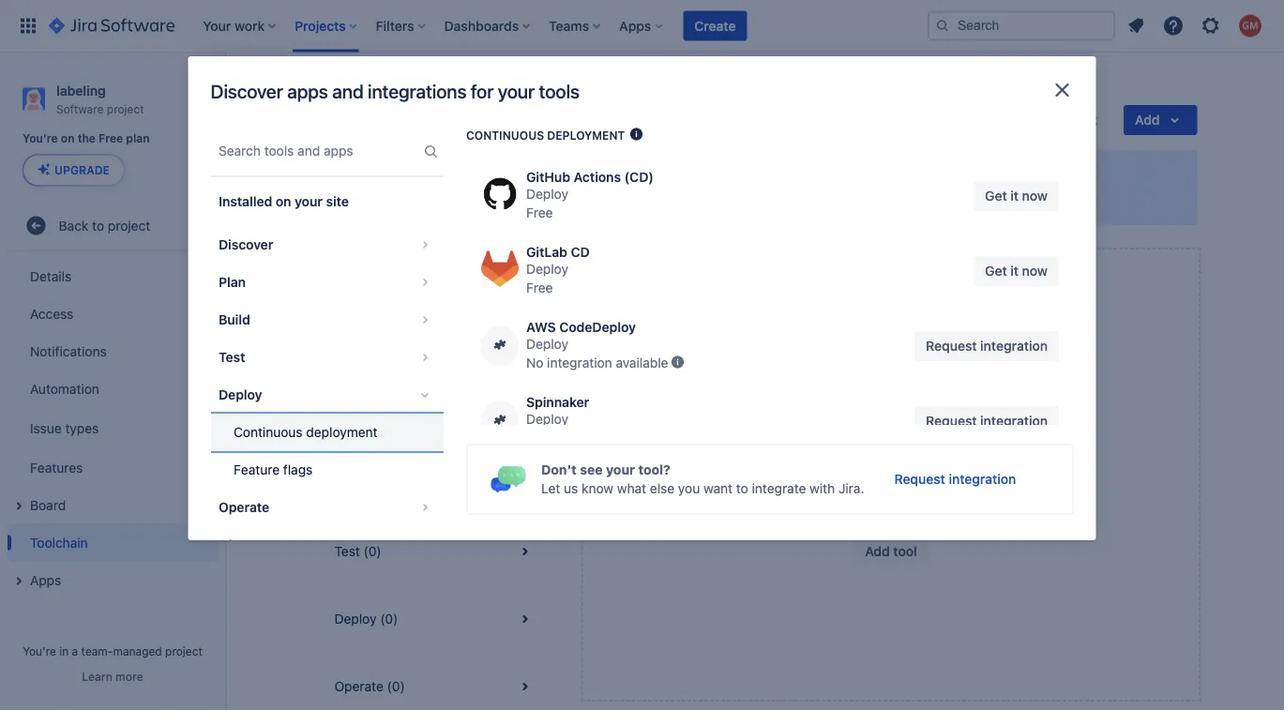 Task type: vqa. For each thing, say whether or not it's contained in the screenshot.
it related to GitLab CD
yes



Task type: locate. For each thing, give the bounding box(es) containing it.
operate for operate
[[218, 500, 269, 515]]

you're up upgrade button
[[23, 132, 58, 145]]

0 vertical spatial and
[[332, 80, 364, 102]]

integration
[[980, 339, 1048, 354], [547, 356, 612, 371], [980, 414, 1048, 429], [949, 472, 1016, 487]]

integration for request integration button related to spinnaker
[[980, 414, 1048, 429]]

0 horizontal spatial (1)
[[364, 409, 380, 424]]

1 vertical spatial add
[[866, 544, 890, 559]]

1 horizontal spatial for
[[496, 193, 513, 208]]

and up the tool
[[901, 512, 923, 527]]

to up collaboration,
[[905, 466, 919, 484]]

you're left in
[[23, 645, 56, 658]]

discover inside add your tools to discover to improve cross-functional collaboration, add your team's whiteboarding and research tools.
[[922, 466, 984, 484]]

feedback
[[1040, 112, 1098, 128]]

0 horizontal spatial learn
[[82, 670, 112, 683]]

0 horizontal spatial continuous deployment
[[233, 425, 377, 440]]

chevron icon pointing right image for observe
[[413, 534, 436, 557]]

project settings
[[450, 78, 545, 94]]

1 horizontal spatial learn
[[938, 193, 973, 208]]

1 vertical spatial now
[[1022, 264, 1048, 279]]

0 vertical spatial all
[[855, 193, 868, 208]]

0 horizontal spatial add
[[799, 466, 828, 484]]

it inside welcome to your project toolchain discover integrations for your tools, connect work to your project, and manage it all right here. learn more
[[844, 193, 851, 208]]

1 horizontal spatial learn more button
[[938, 191, 1008, 210]]

upgrade button
[[23, 155, 124, 185]]

2 get from the top
[[985, 264, 1007, 279]]

request for spinnaker
[[926, 414, 977, 429]]

1 vertical spatial tools
[[384, 274, 414, 289]]

0 vertical spatial now
[[1022, 189, 1048, 204]]

0 vertical spatial toolchain
[[312, 107, 406, 133]]

board
[[30, 497, 66, 513]]

2 chevron icon pointing right image from the top
[[413, 271, 436, 294]]

you're for you're in a team-managed project
[[23, 645, 56, 658]]

2 now from the top
[[1022, 264, 1048, 279]]

toolchain
[[312, 107, 406, 133], [30, 535, 88, 550]]

3 chevron icon pointing right image from the top
[[413, 309, 436, 331]]

back to project link
[[8, 207, 218, 244]]

chevron icon pointing right image for discover
[[413, 234, 436, 256]]

to inside don't see your tool? let us know what else you want to integrate with jira.
[[736, 481, 748, 497]]

test for test (0)
[[335, 544, 360, 559]]

chevron icon pointing right image down plan (1) button
[[413, 496, 436, 519]]

(0) down operate button
[[364, 544, 382, 559]]

learn more button right the here. at the right top
[[938, 191, 1008, 210]]

deploy (0)
[[335, 611, 398, 627]]

0 vertical spatial add
[[799, 466, 828, 484]]

continuous down project settings link at the left top
[[466, 129, 544, 142]]

project
[[450, 78, 493, 94]]

get it now button for gitlab cd
[[974, 257, 1059, 287]]

deploy inside github actions (cd) deploy free
[[526, 187, 568, 202]]

test down 'build'
[[218, 350, 245, 365]]

1 vertical spatial get it now
[[985, 264, 1048, 279]]

0 horizontal spatial more
[[116, 670, 143, 683]]

deploy inside the 'gitlab cd deploy free'
[[526, 262, 568, 277]]

plan for plan
[[218, 274, 245, 290]]

2 horizontal spatial and
[[901, 512, 923, 527]]

0 horizontal spatial for
[[471, 80, 494, 102]]

0 vertical spatial (0)
[[364, 544, 382, 559]]

0 vertical spatial you're
[[23, 132, 58, 145]]

automatically release code when it passes testing image
[[629, 127, 644, 142]]

labeling inside labeling software project
[[56, 83, 106, 98]]

learn right the here. at the right top
[[938, 193, 973, 208]]

1 horizontal spatial operate
[[335, 679, 384, 694]]

1 vertical spatial continuous
[[233, 425, 302, 440]]

0 vertical spatial test
[[218, 350, 245, 365]]

0 vertical spatial (1)
[[418, 274, 433, 289]]

2 vertical spatial (0)
[[387, 679, 405, 694]]

free inside the 'gitlab cd deploy free'
[[526, 281, 553, 296]]

more right the here. at the right top
[[976, 193, 1008, 208]]

a
[[72, 645, 78, 658]]

0 vertical spatial on
[[61, 132, 75, 145]]

1 vertical spatial free
[[526, 206, 553, 221]]

0 vertical spatial tools
[[539, 80, 580, 102]]

labeling left 'project'
[[380, 78, 428, 94]]

operate inside group
[[218, 500, 269, 515]]

for
[[471, 80, 494, 102], [496, 193, 513, 208]]

1 vertical spatial request integration
[[926, 414, 1048, 429]]

request for aws codedeploy
[[926, 339, 977, 354]]

it
[[1011, 189, 1019, 204], [844, 193, 851, 208], [1011, 264, 1019, 279]]

back to project
[[59, 218, 150, 233]]

on inside 'button'
[[275, 194, 291, 209]]

chevron icon pointing right image inside operate button
[[413, 496, 436, 519]]

6 chevron icon pointing right image from the top
[[413, 534, 436, 557]]

and right project,
[[766, 193, 788, 208]]

free inside github actions (cd) deploy free
[[526, 206, 553, 221]]

operate down deploy (0) at the left bottom
[[335, 679, 384, 694]]

deploy
[[526, 187, 568, 202], [526, 262, 568, 277], [526, 337, 568, 352], [218, 387, 262, 403], [526, 412, 568, 427], [335, 611, 377, 627]]

tools up functional on the bottom right
[[866, 466, 901, 484]]

Search tools and apps field
[[213, 134, 419, 168]]

your up "cross-"
[[831, 466, 863, 484]]

else
[[650, 481, 674, 497]]

0 horizontal spatial labeling
[[56, 83, 106, 98]]

1 vertical spatial (0)
[[380, 611, 398, 627]]

your left project,
[[685, 193, 712, 208]]

toolchain down projects link
[[312, 107, 406, 133]]

2 vertical spatial and
[[901, 512, 923, 527]]

1 horizontal spatial continuous deployment
[[466, 129, 625, 142]]

to right back
[[92, 218, 104, 233]]

deploy down github
[[526, 187, 568, 202]]

your left site
[[294, 194, 322, 209]]

projects link
[[308, 75, 358, 98]]

chevron icon pointing down image
[[413, 384, 436, 406]]

4 chevron icon pointing right image from the top
[[413, 346, 436, 369]]

test button
[[211, 339, 443, 376]]

project left the toolchain
[[486, 166, 535, 183]]

team-
[[81, 645, 113, 658]]

discover inside welcome to your project toolchain discover integrations for your tools, connect work to your project, and manage it all right here. learn more
[[365, 193, 417, 208]]

chevron icon pointing right image up chevron icon pointing down
[[413, 346, 436, 369]]

spinnaker
[[526, 395, 589, 411]]

discover up collaboration,
[[922, 466, 984, 484]]

integrations inside welcome to your project toolchain discover integrations for your tools, connect work to your project, and manage it all right here. learn more
[[421, 193, 493, 208]]

add left the tool
[[866, 544, 890, 559]]

1 horizontal spatial toolchain
[[312, 107, 406, 133]]

for inside discover apps and integrations for your tools dialog
[[471, 80, 494, 102]]

1 horizontal spatial (1)
[[418, 274, 433, 289]]

now
[[1022, 189, 1048, 204], [1022, 264, 1048, 279]]

test inside group
[[218, 350, 245, 365]]

1 now from the top
[[1022, 189, 1048, 204]]

no
[[526, 356, 543, 371]]

0 vertical spatial learn more button
[[938, 191, 1008, 210]]

for left tools,
[[496, 193, 513, 208]]

all right view
[[367, 274, 381, 289]]

add inside button
[[866, 544, 890, 559]]

add
[[994, 493, 1017, 509]]

tools inside add your tools to discover to improve cross-functional collaboration, add your team's whiteboarding and research tools.
[[866, 466, 901, 484]]

tools up the toolchain
[[539, 80, 580, 102]]

all left right
[[855, 193, 868, 208]]

continuous deployment up flags
[[233, 425, 377, 440]]

operate up observe
[[218, 500, 269, 515]]

1 vertical spatial deployment
[[306, 425, 377, 440]]

deploy down spinnaker
[[526, 412, 568, 427]]

installed on your site
[[218, 194, 349, 209]]

0 vertical spatial get it now
[[985, 189, 1048, 204]]

2 vertical spatial free
[[526, 281, 553, 296]]

the
[[78, 132, 96, 145]]

give feedback
[[1009, 112, 1098, 128]]

1 vertical spatial continuous deployment
[[233, 425, 377, 440]]

test down operate button
[[335, 544, 360, 559]]

plan up 'build'
[[218, 274, 245, 290]]

2 vertical spatial tools
[[866, 466, 901, 484]]

plan
[[126, 132, 150, 145]]

1 horizontal spatial and
[[766, 193, 788, 208]]

deploy down the aws
[[526, 337, 568, 352]]

chevron icon pointing right image
[[413, 234, 436, 256], [413, 271, 436, 294], [413, 309, 436, 331], [413, 346, 436, 369], [413, 496, 436, 519], [413, 534, 436, 557]]

on left the the
[[61, 132, 75, 145]]

board button
[[8, 486, 218, 524]]

tools inside dialog
[[539, 80, 580, 102]]

deploy down 'build'
[[218, 387, 262, 403]]

learn
[[938, 193, 973, 208], [82, 670, 112, 683]]

0 vertical spatial continuous
[[466, 129, 544, 142]]

no integration available
[[526, 356, 668, 371]]

(0) down deploy (0) at the left bottom
[[387, 679, 405, 694]]

automation link
[[8, 370, 218, 408]]

1 vertical spatial request integration button
[[915, 407, 1059, 437]]

your right "welcome" at the top of the page
[[451, 166, 482, 183]]

for left settings
[[471, 80, 494, 102]]

(1)
[[418, 274, 433, 289], [364, 409, 380, 424]]

deployment
[[547, 129, 625, 142], [306, 425, 377, 440]]

github actions (cd) logo image
[[481, 175, 519, 213]]

continuous
[[466, 129, 544, 142], [233, 425, 302, 440]]

0 horizontal spatial test
[[218, 350, 245, 365]]

discover left apps
[[211, 80, 283, 102]]

2 get it now from the top
[[985, 264, 1048, 279]]

add up "cross-"
[[799, 466, 828, 484]]

get it now button
[[974, 182, 1059, 212], [974, 257, 1059, 287]]

discover button
[[211, 226, 443, 264]]

your up what
[[606, 462, 635, 478]]

build
[[218, 312, 250, 328]]

request integration
[[926, 339, 1048, 354], [926, 414, 1048, 429], [894, 472, 1016, 487]]

deploy down gitlab
[[526, 262, 568, 277]]

tools inside button
[[384, 274, 414, 289]]

add tool button
[[854, 537, 929, 567]]

1 vertical spatial (1)
[[364, 409, 380, 424]]

0 vertical spatial for
[[471, 80, 494, 102]]

now for github actions (cd)
[[1022, 189, 1048, 204]]

0 vertical spatial free
[[99, 132, 123, 145]]

2 get it now button from the top
[[974, 257, 1059, 287]]

and inside welcome to your project toolchain discover integrations for your tools, connect work to your project, and manage it all right here. learn more
[[766, 193, 788, 208]]

1 chevron icon pointing right image from the top
[[413, 234, 436, 256]]

tool?
[[638, 462, 670, 478]]

0 horizontal spatial plan
[[218, 274, 245, 290]]

and right apps
[[332, 80, 364, 102]]

1 horizontal spatial all
[[855, 193, 868, 208]]

discover down "welcome" at the top of the page
[[365, 193, 417, 208]]

2 horizontal spatial tools
[[866, 466, 901, 484]]

on right installed
[[275, 194, 291, 209]]

chevron icon pointing right image right view
[[413, 271, 436, 294]]

1 get it now button from the top
[[974, 182, 1059, 212]]

project up "plan"
[[107, 102, 144, 115]]

let
[[541, 481, 560, 497]]

labeling
[[380, 78, 428, 94], [56, 83, 106, 98]]

1 vertical spatial plan
[[335, 409, 361, 424]]

it for github actions (cd)
[[1011, 189, 1019, 204]]

0 vertical spatial request integration
[[926, 339, 1048, 354]]

deployment down plan (1)
[[306, 425, 377, 440]]

discover down installed
[[218, 237, 273, 252]]

2 you're from the top
[[23, 645, 56, 658]]

1 vertical spatial get it now button
[[974, 257, 1059, 287]]

to right want
[[736, 481, 748, 497]]

1 vertical spatial learn
[[82, 670, 112, 683]]

build button
[[211, 301, 443, 339]]

on for you're
[[61, 132, 75, 145]]

notifications link
[[8, 333, 218, 370]]

deploy inside spinnaker deploy
[[526, 412, 568, 427]]

functional
[[844, 493, 905, 509]]

operate button
[[211, 489, 443, 526]]

1 horizontal spatial plan
[[335, 409, 361, 424]]

cross-
[[806, 493, 844, 509]]

1 vertical spatial and
[[766, 193, 788, 208]]

1 horizontal spatial labeling
[[380, 78, 428, 94]]

codedeploy
[[559, 320, 636, 336]]

0 horizontal spatial deployment
[[306, 425, 377, 440]]

chevron icon pointing right image right the test (0)
[[413, 534, 436, 557]]

0 horizontal spatial on
[[61, 132, 75, 145]]

0 vertical spatial get
[[985, 189, 1007, 204]]

0 vertical spatial request integration button
[[915, 332, 1059, 362]]

plan (1) button
[[312, 383, 559, 450]]

tools right view
[[384, 274, 414, 289]]

1 horizontal spatial test
[[335, 544, 360, 559]]

1 horizontal spatial more
[[976, 193, 1008, 208]]

don't see your tool? let us know what else you want to integrate with jira.
[[541, 462, 864, 497]]

0 vertical spatial learn
[[938, 193, 973, 208]]

features link
[[8, 449, 218, 486]]

0 horizontal spatial continuous
[[233, 425, 302, 440]]

chevron icon pointing right image up "view all tools (1)"
[[413, 234, 436, 256]]

learn down team-
[[82, 670, 112, 683]]

installed
[[218, 194, 272, 209]]

0 horizontal spatial toolchain
[[30, 535, 88, 550]]

more down managed
[[116, 670, 143, 683]]

1 vertical spatial for
[[496, 193, 513, 208]]

access link
[[8, 295, 218, 333]]

0 vertical spatial plan
[[218, 274, 245, 290]]

continuous up feature flags
[[233, 425, 302, 440]]

discover inside button
[[218, 237, 273, 252]]

request integration for spinnaker
[[926, 414, 1048, 429]]

plan inside button
[[335, 409, 361, 424]]

apps
[[30, 572, 61, 588]]

to
[[433, 166, 447, 183], [670, 193, 682, 208], [92, 218, 104, 233], [905, 466, 919, 484], [736, 481, 748, 497]]

chevron icon pointing right image inside test button
[[413, 346, 436, 369]]

manage
[[792, 193, 840, 208]]

free right the the
[[99, 132, 123, 145]]

(1) inside button
[[364, 409, 380, 424]]

group containing details
[[8, 252, 218, 605]]

toolchain down board
[[30, 535, 88, 550]]

1 vertical spatial get
[[985, 264, 1007, 279]]

discover
[[211, 80, 283, 102], [365, 193, 417, 208], [218, 237, 273, 252], [922, 466, 984, 484]]

1 vertical spatial you're
[[23, 645, 56, 658]]

get
[[985, 189, 1007, 204], [985, 264, 1007, 279]]

chevron icon pointing right image inside build button
[[413, 309, 436, 331]]

(0) up operate (0)
[[380, 611, 398, 627]]

0 vertical spatial request
[[926, 339, 977, 354]]

issue types link
[[8, 408, 218, 449]]

1 vertical spatial operate
[[335, 679, 384, 694]]

1 vertical spatial toolchain
[[30, 535, 88, 550]]

group containing discover
[[211, 221, 443, 607]]

your right add at the right of page
[[1021, 493, 1047, 509]]

project inside welcome to your project toolchain discover integrations for your tools, connect work to your project, and manage it all right here. learn more
[[486, 166, 535, 183]]

0 vertical spatial integrations
[[368, 80, 467, 102]]

deploy down the test (0)
[[335, 611, 377, 627]]

0 vertical spatial continuous deployment
[[466, 129, 625, 142]]

to right work
[[670, 193, 682, 208]]

continuous deployment up github
[[466, 129, 625, 142]]

1 vertical spatial learn more button
[[82, 669, 143, 684]]

details
[[30, 268, 72, 284]]

1 vertical spatial integrations
[[421, 193, 493, 208]]

chevron icon pointing right image inside discover button
[[413, 234, 436, 256]]

plan inside button
[[218, 274, 245, 290]]

project settings link
[[450, 75, 545, 98]]

0 vertical spatial more
[[976, 193, 1008, 208]]

learn more button
[[938, 191, 1008, 210], [82, 669, 143, 684]]

feature flags
[[233, 462, 312, 478]]

apps
[[287, 80, 328, 102]]

and inside dialog
[[332, 80, 364, 102]]

jira software image
[[49, 15, 175, 37], [49, 15, 175, 37]]

chevron icon pointing right image down "view all tools (1)"
[[413, 309, 436, 331]]

add inside add your tools to discover to improve cross-functional collaboration, add your team's whiteboarding and research tools.
[[799, 466, 828, 484]]

0 vertical spatial operate
[[218, 500, 269, 515]]

1 get it now from the top
[[985, 189, 1048, 204]]

tools.
[[983, 512, 1017, 527]]

1 horizontal spatial on
[[275, 194, 291, 209]]

free
[[99, 132, 123, 145], [526, 206, 553, 221], [526, 281, 553, 296]]

5 chevron icon pointing right image from the top
[[413, 496, 436, 519]]

chevron icon pointing right image inside 'observe' button
[[413, 534, 436, 557]]

free down gitlab
[[526, 281, 553, 296]]

learn more button down you're in a team-managed project
[[82, 669, 143, 684]]

0 horizontal spatial tools
[[384, 274, 414, 289]]

0 vertical spatial get it now button
[[974, 182, 1059, 212]]

chevron icon pointing right image for operate
[[413, 496, 436, 519]]

integration for request integration button related to aws codedeploy
[[980, 339, 1048, 354]]

issue types
[[30, 420, 99, 436]]

labeling up software
[[56, 83, 106, 98]]

1 you're from the top
[[23, 132, 58, 145]]

group
[[211, 221, 443, 607], [8, 252, 218, 605]]

and
[[332, 80, 364, 102], [766, 193, 788, 208], [901, 512, 923, 527]]

free down github
[[526, 206, 553, 221]]

get it now button for github actions (cd)
[[974, 182, 1059, 212]]

get for github actions (cd)
[[985, 189, 1007, 204]]

us
[[564, 481, 578, 497]]

1 horizontal spatial add
[[866, 544, 890, 559]]

deployment up the toolchain
[[547, 129, 625, 142]]

1 get from the top
[[985, 189, 1007, 204]]

and inside add your tools to discover to improve cross-functional collaboration, add your team's whiteboarding and research tools.
[[901, 512, 923, 527]]

chevron icon pointing right image inside plan button
[[413, 271, 436, 294]]

deploy button
[[211, 376, 443, 414]]

plan up feature flags button
[[335, 409, 361, 424]]

1 vertical spatial all
[[367, 274, 381, 289]]

integrations inside dialog
[[368, 80, 467, 102]]

you're for you're on the free plan
[[23, 132, 58, 145]]

1 horizontal spatial tools
[[539, 80, 580, 102]]

1 vertical spatial on
[[275, 194, 291, 209]]

0 horizontal spatial and
[[332, 80, 364, 102]]

1 horizontal spatial deployment
[[547, 129, 625, 142]]

see
[[580, 462, 603, 478]]

on
[[61, 132, 75, 145], [275, 194, 291, 209]]

0 horizontal spatial all
[[367, 274, 381, 289]]

1 vertical spatial test
[[335, 544, 360, 559]]

1 vertical spatial request
[[926, 414, 977, 429]]

deployment inside button
[[306, 425, 377, 440]]

get for gitlab cd
[[985, 264, 1007, 279]]



Task type: describe. For each thing, give the bounding box(es) containing it.
aws
[[526, 320, 556, 336]]

continuous inside button
[[233, 425, 302, 440]]

all inside button
[[367, 274, 381, 289]]

cd
[[571, 245, 590, 260]]

free for you're on the free plan
[[99, 132, 123, 145]]

2 vertical spatial request integration
[[894, 472, 1016, 487]]

(cd)
[[624, 170, 654, 185]]

view all tools (1) button
[[312, 248, 559, 315]]

connect
[[584, 193, 633, 208]]

deploy inside button
[[335, 611, 377, 627]]

integration for request integration button to the bottom
[[949, 472, 1016, 487]]

want
[[703, 481, 733, 497]]

test for test
[[218, 350, 245, 365]]

more inside welcome to your project toolchain discover integrations for your tools, connect work to your project, and manage it all right here. learn more
[[976, 193, 1008, 208]]

you're in a team-managed project
[[23, 645, 203, 658]]

gitlab
[[526, 245, 567, 260]]

your inside don't see your tool? let us know what else you want to integrate with jira.
[[606, 462, 635, 478]]

you
[[678, 481, 700, 497]]

add tool
[[866, 544, 917, 559]]

chevron icon pointing right image for build
[[413, 309, 436, 331]]

improve
[[754, 493, 802, 509]]

right
[[872, 193, 900, 208]]

1 horizontal spatial continuous
[[466, 129, 544, 142]]

spinnaker deploy
[[526, 395, 589, 427]]

site
[[326, 194, 349, 209]]

integrate
[[752, 481, 806, 497]]

team's
[[766, 512, 807, 527]]

toolchain inside group
[[30, 535, 88, 550]]

what
[[617, 481, 646, 497]]

request integration button for spinnaker
[[915, 407, 1059, 437]]

project inside labeling software project
[[107, 102, 144, 115]]

work
[[637, 193, 666, 208]]

toolchain
[[539, 166, 604, 183]]

labeling for labeling
[[380, 78, 428, 94]]

plan (1)
[[335, 409, 380, 424]]

labeling software project
[[56, 83, 144, 115]]

learn inside button
[[82, 670, 112, 683]]

here.
[[904, 193, 934, 208]]

(0) for test (0)
[[364, 544, 382, 559]]

access
[[30, 306, 73, 321]]

add for tool
[[866, 544, 890, 559]]

operate (0)
[[335, 679, 405, 694]]

free for gitlab cd deploy free
[[526, 281, 553, 296]]

labeling for labeling software project
[[56, 83, 106, 98]]

actions
[[573, 170, 621, 185]]

request integration button for aws codedeploy
[[915, 332, 1059, 362]]

with
[[810, 481, 835, 497]]

view
[[335, 274, 364, 289]]

(0) for deploy (0)
[[380, 611, 398, 627]]

to
[[736, 493, 750, 509]]

software
[[56, 102, 104, 115]]

search image
[[936, 18, 951, 33]]

your down github
[[517, 193, 544, 208]]

features
[[30, 460, 83, 475]]

upgrade
[[54, 164, 110, 177]]

discover apps and integrations for your tools dialog
[[188, 56, 1097, 650]]

feature
[[233, 462, 279, 478]]

don't
[[541, 462, 577, 478]]

add for your
[[799, 466, 828, 484]]

installed on your site button
[[211, 183, 443, 221]]

apps image image
[[490, 466, 526, 494]]

discover apps and integrations for your tools
[[211, 80, 580, 102]]

learn inside welcome to your project toolchain discover integrations for your tools, connect work to your project, and manage it all right here. learn more
[[938, 193, 973, 208]]

project right managed
[[165, 645, 203, 658]]

know
[[581, 481, 613, 497]]

plan button
[[211, 264, 443, 301]]

deploy inside aws codedeploy deploy
[[526, 337, 568, 352]]

welcome
[[365, 166, 429, 183]]

operate (0) button
[[312, 653, 559, 710]]

continuous deployment inside button
[[233, 425, 377, 440]]

learn more
[[82, 670, 143, 683]]

project up details link
[[108, 218, 150, 233]]

primary element
[[11, 0, 928, 52]]

settings
[[497, 78, 545, 94]]

create
[[695, 18, 736, 33]]

on for installed
[[275, 194, 291, 209]]

2 vertical spatial request
[[894, 472, 945, 487]]

plan for plan (1)
[[335, 409, 361, 424]]

in
[[59, 645, 69, 658]]

get it now for github actions (cd)
[[985, 189, 1048, 204]]

it for gitlab cd
[[1011, 264, 1019, 279]]

tell atlassian what integrations your team needs image
[[670, 355, 685, 370]]

github actions (cd) deploy free
[[526, 170, 654, 221]]

project,
[[716, 193, 762, 208]]

labeling link
[[380, 75, 428, 98]]

Search field
[[928, 11, 1116, 41]]

to right "welcome" at the top of the page
[[433, 166, 447, 183]]

your right 'project'
[[498, 80, 535, 102]]

for inside welcome to your project toolchain discover integrations for your tools, connect work to your project, and manage it all right here. learn more
[[496, 193, 513, 208]]

give feedback button
[[972, 105, 1109, 135]]

aws codedeploy logo image
[[488, 334, 511, 357]]

types
[[65, 420, 99, 436]]

tools for view
[[384, 274, 414, 289]]

operate for operate (0)
[[335, 679, 384, 694]]

1 vertical spatial more
[[116, 670, 143, 683]]

observe
[[218, 537, 271, 553]]

0 horizontal spatial learn more button
[[82, 669, 143, 684]]

test (0)
[[335, 544, 382, 559]]

create banner
[[0, 0, 1285, 53]]

continuous deployment button
[[211, 414, 443, 451]]

collaboration,
[[908, 493, 991, 509]]

details link
[[8, 257, 218, 295]]

tools,
[[547, 193, 581, 208]]

all inside welcome to your project toolchain discover integrations for your tools, connect work to your project, and manage it all right here. learn more
[[855, 193, 868, 208]]

give
[[1009, 112, 1037, 128]]

spinnaker logo image
[[488, 409, 511, 432]]

deploy inside button
[[218, 387, 262, 403]]

feature flags button
[[211, 451, 443, 489]]

0 vertical spatial deployment
[[547, 129, 625, 142]]

managed
[[113, 645, 162, 658]]

toolchain link
[[8, 524, 218, 562]]

whiteboarding
[[811, 512, 897, 527]]

2 vertical spatial request integration button
[[883, 465, 1027, 495]]

your inside 'button'
[[294, 194, 322, 209]]

tools for add
[[866, 466, 901, 484]]

issue
[[30, 420, 62, 436]]

welcome to your project toolchain discover integrations for your tools, connect work to your project, and manage it all right here. learn more
[[365, 166, 1008, 208]]

to inside add your tools to discover to improve cross-functional collaboration, add your team's whiteboarding and research tools.
[[905, 466, 919, 484]]

research
[[927, 512, 980, 527]]

create button
[[684, 11, 747, 41]]

notifications
[[30, 343, 107, 359]]

close modal image
[[1052, 79, 1074, 101]]

jira.
[[839, 481, 864, 497]]

gitlab cd logo image
[[481, 251, 519, 288]]

chevron icon pointing right image for plan
[[413, 271, 436, 294]]

chevron icon pointing right image for test
[[413, 346, 436, 369]]

projects
[[308, 78, 358, 94]]

get it now for gitlab cd
[[985, 264, 1048, 279]]

tool
[[894, 544, 917, 559]]

request integration for aws codedeploy
[[926, 339, 1048, 354]]

now for gitlab cd
[[1022, 264, 1048, 279]]

view all tools (1)
[[335, 274, 433, 289]]

back
[[59, 218, 89, 233]]

apps button
[[8, 562, 218, 599]]

(1) inside button
[[418, 274, 433, 289]]

(0) for operate (0)
[[387, 679, 405, 694]]

group inside discover apps and integrations for your tools dialog
[[211, 221, 443, 607]]

automation
[[30, 381, 99, 396]]

github
[[526, 170, 570, 185]]

gitlab cd deploy free
[[526, 245, 590, 296]]



